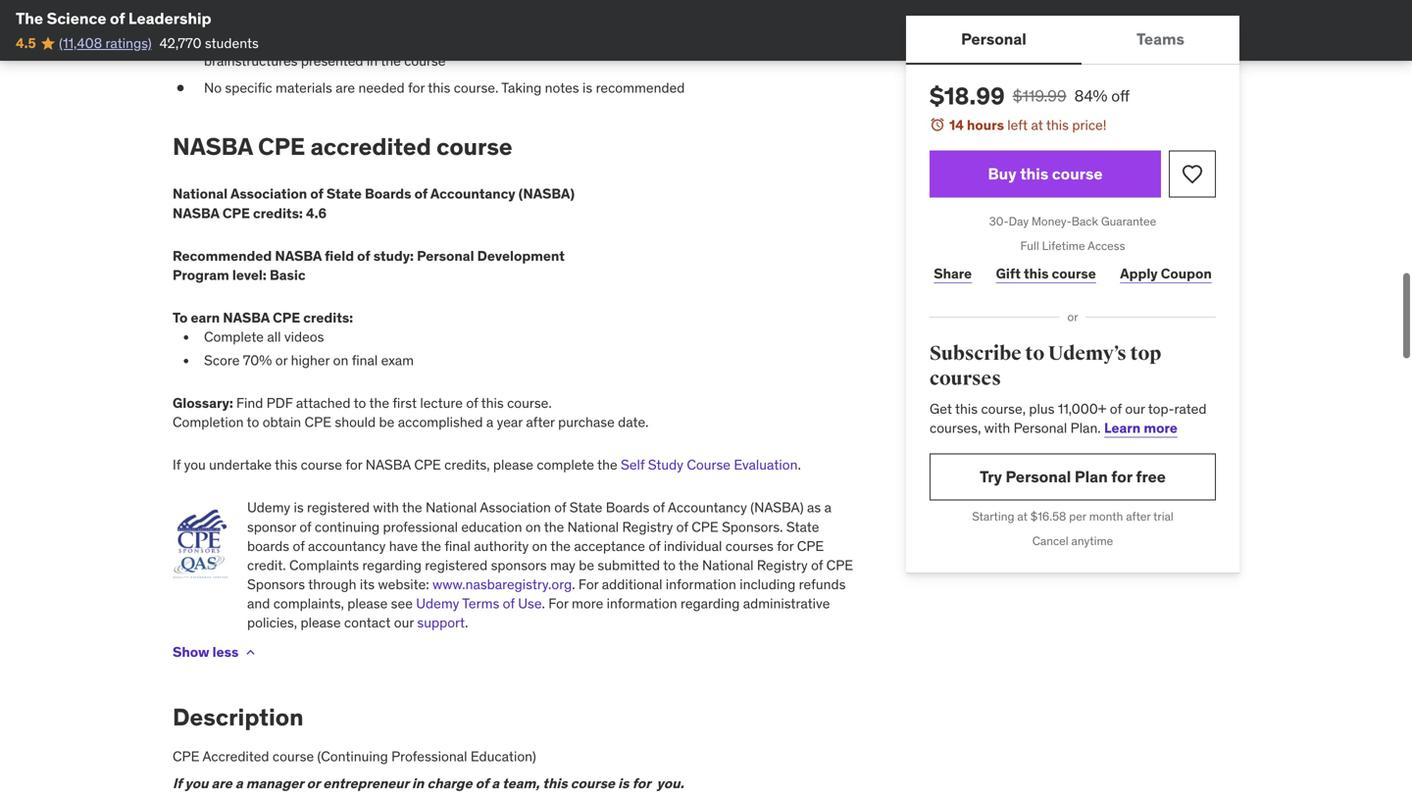 Task type: describe. For each thing, give the bounding box(es) containing it.
a inside udemy is registered with the national association of state boards of accountancy (nasba) as a sponsor of continuing professional education on the national registry of cpe sponsors. state boards of accountancy have the final authority on the acceptance of individual courses for cpe credit. complaints regarding registered sponsors may be submitted to the national registry of cpe sponsors through its website:
[[824, 499, 832, 517]]

of inside glossary: find pdf attached to the first lecture of this course. completion to obtain cpe should be accomplished a year after purchase date.
[[466, 394, 478, 412]]

a down 'accredited'
[[235, 775, 243, 793]]

share button
[[930, 254, 976, 293]]

national up professional on the bottom of the page
[[426, 499, 477, 517]]

coupon
[[1161, 265, 1212, 282]]

1 horizontal spatial registered
[[425, 557, 488, 574]]

i
[[415, 33, 418, 50]]

course up manager
[[273, 748, 314, 766]]

website:
[[378, 576, 429, 593]]

of right sponsor
[[299, 518, 311, 536]]

apply coupon button
[[1116, 254, 1216, 293]]

teams
[[1137, 29, 1185, 49]]

cpe inside cpe accredited course (continuing professional education) if you are a manager or entrepreneur in charge of a team, this course is for  you.
[[173, 748, 200, 766]]

as
[[807, 499, 821, 517]]

course right the team, this
[[571, 775, 615, 793]]

tab list containing personal
[[906, 16, 1240, 65]]

in inside cpe accredited course (continuing professional education) if you are a manager or entrepreneur in charge of a team, this course is for  you.
[[412, 775, 424, 793]]

pdf
[[267, 394, 293, 412]]

of down accredited
[[414, 185, 428, 203]]

accredited
[[203, 748, 269, 766]]

. inside . for more information regarding administrative policies, please contact our
[[542, 595, 545, 613]]

cpe sponsor image
[[173, 498, 231, 585]]

buy
[[988, 164, 1017, 184]]

day
[[1009, 214, 1029, 229]]

per
[[1069, 509, 1087, 524]]

ratings)
[[105, 34, 152, 52]]

personal inside recommended nasba field of study: personal development program level: basic
[[417, 247, 474, 265]]

after inside glossary: find pdf attached to the first lecture of this course. completion to obtain cpe should be accomplished a year after purchase date.
[[526, 413, 555, 431]]

apply coupon
[[1120, 265, 1212, 282]]

should
[[335, 413, 376, 431]]

get
[[930, 400, 952, 418]]

materials
[[276, 79, 332, 96]]

score
[[204, 351, 240, 369]]

higher
[[291, 351, 330, 369]]

is up i on the left of the page
[[415, 5, 425, 23]]

this right prerequisite
[[603, 5, 626, 23]]

students
[[205, 34, 259, 52]]

this right gift
[[1024, 265, 1049, 282]]

have
[[389, 537, 418, 555]]

84%
[[1075, 86, 1108, 106]]

this inside glossary: find pdf attached to the first lecture of this course. completion to obtain cpe should be accomplished a year after purchase date.
[[481, 394, 504, 412]]

0 horizontal spatial xsmall image
[[173, 32, 188, 51]]

for for more
[[548, 595, 569, 613]]

show less button
[[173, 633, 258, 672]]

subscribe
[[930, 342, 1022, 366]]

. for more information regarding administrative policies, please contact our
[[247, 595, 830, 632]]

sponsors
[[491, 557, 547, 574]]

try personal plan for free link
[[930, 454, 1216, 501]]

take
[[445, 33, 472, 50]]

apply
[[1120, 265, 1158, 282]]

1 horizontal spatial at
[[1031, 116, 1043, 134]]

to down the find
[[247, 413, 259, 431]]

accountancy inside udemy is registered with the national association of state boards of accountancy (nasba) as a sponsor of continuing professional education on the national registry of cpe sponsors. state boards of accountancy have the final authority on the acceptance of individual courses for cpe credit. complaints regarding registered sponsors may be submitted to the national registry of cpe sponsors through its website:
[[668, 499, 747, 517]]

boards
[[247, 537, 289, 555]]

administrative
[[743, 595, 830, 613]]

top
[[1130, 342, 1162, 366]]

14 hours left at this price!
[[949, 116, 1107, 134]]

of down "complete"
[[554, 499, 566, 517]]

accredited
[[310, 132, 431, 161]]

by
[[530, 33, 545, 50]]

cpe inside national association of state boards of accountancy (nasba) nasba cpe credits: 4.6
[[222, 204, 250, 222]]

human
[[314, 5, 356, 23]]

through inside udemy is registered with the national association of state boards of accountancy (nasba) as a sponsor of continuing professional education on the national registry of cpe sponsors. state boards of accountancy have the final authority on the acceptance of individual courses for cpe credit. complaints regarding registered sponsors may be submitted to the national registry of cpe sponsors through its website:
[[308, 576, 357, 593]]

with inside "get this course, plus 11,000+ of our top-rated courses, with personal plan."
[[985, 419, 1011, 437]]

authority
[[474, 537, 529, 555]]

is right notes
[[583, 79, 593, 96]]

a down education)
[[492, 775, 499, 793]]

national down individual
[[702, 557, 754, 574]]

level:
[[232, 266, 267, 284]]

purchase
[[558, 413, 615, 431]]

cpe inside to earn nasba cpe credits: complete all videos score 70% or higher on final exam
[[273, 309, 300, 327]]

credits: inside national association of state boards of accountancy (nasba) nasba cpe credits: 4.6
[[253, 204, 303, 222]]

0 vertical spatial registered
[[307, 499, 370, 517]]

learn more
[[1104, 419, 1178, 437]]

this left price!
[[1046, 116, 1069, 134]]

sponsors
[[247, 576, 305, 593]]

nasba inside to earn nasba cpe credits: complete all videos score 70% or higher on final exam
[[223, 309, 270, 327]]

information for regarding
[[607, 595, 677, 613]]

4.5
[[16, 34, 36, 52]]

different
[[653, 33, 705, 50]]

2 step from the left
[[548, 33, 575, 50]]

our inside . for more information regarding administrative policies, please contact our
[[394, 614, 414, 632]]

individual
[[664, 537, 722, 555]]

course down should
[[301, 456, 342, 474]]

or inside to earn nasba cpe credits: complete all videos score 70% or higher on final exam
[[275, 351, 288, 369]]

2 horizontal spatial or
[[1068, 310, 1078, 325]]

cpe down as
[[797, 537, 824, 555]]

wishlist image
[[1181, 162, 1204, 186]]

course down the lifetime
[[1052, 265, 1096, 282]]

0 vertical spatial registry
[[622, 518, 673, 536]]

(nasba) inside udemy is registered with the national association of state boards of accountancy (nasba) as a sponsor of continuing professional education on the national registry of cpe sponsors. state boards of accountancy have the final authority on the acceptance of individual courses for cpe credit. complaints regarding registered sponsors may be submitted to the national registry of cpe sponsors through its website:
[[751, 499, 804, 517]]

cpe left credits,
[[414, 456, 441, 474]]

xsmall image for a
[[173, 5, 188, 24]]

personal up $16.58
[[1006, 467, 1071, 487]]

the science of leadership
[[16, 8, 211, 28]]

nasba down specific
[[173, 132, 253, 161]]

and inside . for additional information including refunds and complaints, please see
[[247, 595, 270, 613]]

1 vertical spatial you
[[184, 456, 206, 474]]

national up acceptance
[[568, 518, 619, 536]]

share
[[934, 265, 972, 282]]

regarding inside . for more information regarding administrative policies, please contact our
[[681, 595, 740, 613]]

. for additional information including refunds and complaints, please see
[[247, 576, 846, 613]]

including
[[740, 576, 796, 593]]

0 vertical spatial in
[[300, 5, 311, 23]]

concepts,
[[708, 33, 768, 50]]

of up refunds
[[811, 557, 823, 574]]

after inside starting at $16.58 per month after trial cancel anytime
[[1126, 509, 1151, 524]]

of inside "get this course, plus 11,000+ of our top-rated courses, with personal plan."
[[1110, 400, 1122, 418]]

our inside "get this course, plus 11,000+ of our top-rated courses, with personal plan."
[[1125, 400, 1145, 418]]

description
[[173, 703, 304, 732]]

lecture
[[420, 394, 463, 412]]

udemy for udemy terms of use
[[416, 595, 459, 613]]

please inside . for more information regarding administrative policies, please contact our
[[301, 614, 341, 632]]

videos
[[284, 328, 324, 346]]

year
[[497, 413, 523, 431]]

this inside "get this course, plus 11,000+ of our top-rated courses, with personal plan."
[[955, 400, 978, 418]]

try
[[980, 467, 1002, 487]]

0 vertical spatial are
[[336, 79, 355, 96]]

top-
[[1148, 400, 1175, 418]]

science
[[47, 8, 106, 28]]

earn
[[191, 309, 220, 327]]

acceptance
[[574, 537, 645, 555]]

continuing
[[315, 518, 380, 536]]

a
[[204, 5, 213, 23]]

find
[[236, 394, 263, 412]]

to earn nasba cpe credits: complete all videos score 70% or higher on final exam
[[173, 309, 414, 369]]

course,
[[981, 400, 1026, 418]]

of right boards
[[293, 537, 305, 555]]

required
[[351, 33, 402, 50]]

education)
[[471, 748, 536, 766]]

support
[[417, 614, 465, 632]]

cancel
[[1033, 533, 1069, 549]]

of inside cpe accredited course (continuing professional education) if you are a manager or entrepreneur in charge of a team, this course is for  you.
[[475, 775, 489, 793]]

plan.
[[1071, 419, 1101, 437]]

to inside udemy is registered with the national association of state boards of accountancy (nasba) as a sponsor of continuing professional education on the national registry of cpe sponsors. state boards of accountancy have the final authority on the acceptance of individual courses for cpe credit. complaints regarding registered sponsors may be submitted to the national registry of cpe sponsors through its website:
[[663, 557, 676, 574]]

this down will
[[428, 79, 451, 96]]

evaluation
[[734, 456, 798, 474]]

refunds
[[799, 576, 846, 593]]

of down www.nasbaregistry.org link
[[503, 595, 515, 613]]

month
[[1089, 509, 1123, 524]]

. down udemy terms of use link
[[465, 614, 468, 632]]

course down no specific materials are needed for this course. taking notes is recommended
[[437, 132, 513, 161]]

be inside glossary: find pdf attached to the first lecture of this course. completion to obtain cpe should be accomplished a year after purchase date.
[[379, 413, 395, 431]]

1 vertical spatial registry
[[757, 557, 808, 574]]

leadership
[[128, 8, 211, 28]]

course inside button
[[1052, 164, 1103, 184]]

presented
[[301, 52, 363, 69]]

udemy for udemy is registered with the national association of state boards of accountancy (nasba) as a sponsor of continuing professional education on the national registry of cpe sponsors. state boards of accountancy have the final authority on the acceptance of individual courses for cpe credit. complaints regarding registered sponsors may be submitted to the national registry of cpe sponsors through its website:
[[247, 499, 290, 517]]

courses inside udemy is registered with the national association of state boards of accountancy (nasba) as a sponsor of continuing professional education on the national registry of cpe sponsors. state boards of accountancy have the final authority on the acceptance of individual courses for cpe credit. complaints regarding registered sponsors may be submitted to the national registry of cpe sponsors through its website:
[[726, 537, 774, 555]]

this down the obtain
[[275, 456, 297, 474]]

no previous knowledge required - i will take you step by step through the different concepts, models and brainstructures presented in the course
[[204, 33, 842, 69]]

completion
[[173, 413, 244, 431]]

recommended nasba field of study: personal development program level: basic
[[173, 247, 565, 284]]

no specific materials are needed for this course. taking notes is recommended
[[204, 79, 685, 96]]

boards inside national association of state boards of accountancy (nasba) nasba cpe credits: 4.6
[[365, 185, 411, 203]]

attached
[[296, 394, 351, 412]]



Task type: vqa. For each thing, say whether or not it's contained in the screenshot.
Plan
yes



Task type: locate. For each thing, give the bounding box(es) containing it.
state up '4.6'
[[326, 185, 362, 203]]

of right 'charge'
[[475, 775, 489, 793]]

1 horizontal spatial xsmall image
[[243, 645, 258, 660]]

course down will
[[404, 52, 446, 69]]

for inside cpe accredited course (continuing professional education) if you are a manager or entrepreneur in charge of a team, this course is for  you.
[[632, 775, 651, 793]]

interest
[[249, 5, 296, 23]]

nasba cpe accredited course
[[173, 132, 513, 161]]

xsmall image inside "show less" button
[[243, 645, 258, 660]]

0 vertical spatial association
[[230, 185, 307, 203]]

you down the completion
[[184, 456, 206, 474]]

1 horizontal spatial udemy
[[416, 595, 459, 613]]

through inside no previous knowledge required - i will take you step by step through the different concepts, models and brainstructures presented in the course
[[578, 33, 626, 50]]

after left trial
[[1126, 509, 1151, 524]]

complaints
[[289, 557, 359, 574]]

our
[[1125, 400, 1145, 418], [394, 614, 414, 632]]

to up should
[[354, 394, 366, 412]]

0 horizontal spatial more
[[572, 595, 603, 613]]

through up recommended
[[578, 33, 626, 50]]

a left year
[[486, 413, 494, 431]]

is inside udemy is registered with the national association of state boards of accountancy (nasba) as a sponsor of continuing professional education on the national registry of cpe sponsors. state boards of accountancy have the final authority on the acceptance of individual courses for cpe credit. complaints regarding registered sponsors may be submitted to the national registry of cpe sponsors through its website:
[[294, 499, 304, 517]]

of right field
[[357, 247, 370, 265]]

personal down plus
[[1014, 419, 1067, 437]]

on right higher
[[333, 351, 349, 369]]

full
[[1021, 238, 1039, 253]]

see
[[391, 595, 413, 613]]

xsmall image left a
[[173, 5, 188, 24]]

cpe inside glossary: find pdf attached to the first lecture of this course. completion to obtain cpe should be accomplished a year after purchase date.
[[305, 413, 332, 431]]

and right models
[[819, 33, 842, 50]]

you right the take
[[475, 33, 497, 50]]

with up professional on the bottom of the page
[[373, 499, 399, 517]]

at inside starting at $16.58 per month after trial cancel anytime
[[1017, 509, 1028, 524]]

credit.
[[247, 557, 286, 574]]

its
[[360, 576, 375, 593]]

of down study
[[653, 499, 665, 517]]

nasba inside recommended nasba field of study: personal development program level: basic
[[275, 247, 322, 265]]

taking
[[501, 79, 542, 96]]

registry up including
[[757, 557, 808, 574]]

0 vertical spatial more
[[1144, 419, 1178, 437]]

personal inside "get this course, plus 11,000+ of our top-rated courses, with personal plan."
[[1014, 419, 1067, 437]]

1 vertical spatial no
[[204, 79, 222, 96]]

1 xsmall image from the top
[[173, 5, 188, 24]]

1 horizontal spatial course.
[[507, 394, 552, 412]]

30-
[[989, 214, 1009, 229]]

udemy's
[[1048, 342, 1127, 366]]

0 horizontal spatial credits:
[[253, 204, 303, 222]]

starting
[[972, 509, 1015, 524]]

1 horizontal spatial please
[[347, 595, 388, 613]]

xsmall image
[[173, 5, 188, 24], [173, 78, 188, 98]]

1 horizontal spatial for
[[579, 576, 599, 593]]

of up submitted
[[649, 537, 661, 555]]

courses inside subscribe to udemy's top courses
[[930, 367, 1001, 391]]

information down individual
[[666, 576, 736, 593]]

this up year
[[481, 394, 504, 412]]

udemy terms of use link
[[416, 595, 542, 613]]

credits: up 'videos'
[[303, 309, 353, 327]]

more down top-
[[1144, 419, 1178, 437]]

for right use
[[548, 595, 569, 613]]

or right manager
[[307, 775, 320, 793]]

is right the team, this
[[618, 775, 629, 793]]

no for no specific materials are needed for this course. taking notes is recommended
[[204, 79, 222, 96]]

1 vertical spatial on
[[526, 518, 541, 536]]

needed
[[358, 79, 405, 96]]

cpe left 'accredited'
[[173, 748, 200, 766]]

(nasba)
[[519, 185, 575, 203], [751, 499, 804, 517]]

if you undertake this course for nasba cpe credits, please complete the self study course evaluation .
[[173, 456, 801, 474]]

manager
[[246, 775, 304, 793]]

0 vertical spatial for
[[579, 576, 599, 593]]

0 horizontal spatial and
[[247, 595, 270, 613]]

no down a
[[204, 33, 222, 50]]

terms
[[462, 595, 500, 613]]

courses down the subscribe
[[930, 367, 1001, 391]]

hours
[[967, 116, 1004, 134]]

2 no from the top
[[204, 79, 222, 96]]

0 horizontal spatial association
[[230, 185, 307, 203]]

2 vertical spatial in
[[412, 775, 424, 793]]

final inside udemy is registered with the national association of state boards of accountancy (nasba) as a sponsor of continuing professional education on the national registry of cpe sponsors. state boards of accountancy have the final authority on the acceptance of individual courses for cpe credit. complaints regarding registered sponsors may be submitted to the national registry of cpe sponsors through its website:
[[445, 537, 471, 555]]

boards inside udemy is registered with the national association of state boards of accountancy (nasba) as a sponsor of continuing professional education on the national registry of cpe sponsors. state boards of accountancy have the final authority on the acceptance of individual courses for cpe credit. complaints regarding registered sponsors may be submitted to the national registry of cpe sponsors through its website:
[[606, 499, 650, 517]]

state up acceptance
[[570, 499, 603, 517]]

of inside recommended nasba field of study: personal development program level: basic
[[357, 247, 370, 265]]

credits,
[[444, 456, 490, 474]]

0 horizontal spatial registry
[[622, 518, 673, 536]]

no for no previous knowledge required - i will take you step by step through the different concepts, models and brainstructures presented in the course
[[204, 33, 222, 50]]

course inside no previous knowledge required - i will take you step by step through the different concepts, models and brainstructures presented in the course
[[404, 52, 446, 69]]

credits: inside to earn nasba cpe credits: complete all videos score 70% or higher on final exam
[[303, 309, 353, 327]]

less
[[213, 643, 239, 661]]

2 vertical spatial please
[[301, 614, 341, 632]]

0 horizontal spatial accountancy
[[430, 185, 516, 203]]

xsmall image for no
[[173, 78, 188, 98]]

0 vertical spatial after
[[526, 413, 555, 431]]

in down required
[[367, 52, 378, 69]]

more down may
[[572, 595, 603, 613]]

information
[[666, 576, 736, 593], [607, 595, 677, 613]]

nasba up complete
[[223, 309, 270, 327]]

xsmall image right less
[[243, 645, 258, 660]]

udemy inside udemy is registered with the national association of state boards of accountancy (nasba) as a sponsor of continuing professional education on the national registry of cpe sponsors. state boards of accountancy have the final authority on the acceptance of individual courses for cpe credit. complaints regarding registered sponsors may be submitted to the national registry of cpe sponsors through its website:
[[247, 499, 290, 517]]

0 vertical spatial or
[[1068, 310, 1078, 325]]

1 horizontal spatial are
[[336, 79, 355, 96]]

2 vertical spatial or
[[307, 775, 320, 793]]

1 horizontal spatial credits:
[[303, 309, 353, 327]]

association up education
[[480, 499, 551, 517]]

this
[[603, 5, 626, 23], [428, 79, 451, 96], [1046, 116, 1069, 134], [1020, 164, 1049, 184], [1024, 265, 1049, 282], [481, 394, 504, 412], [955, 400, 978, 418], [275, 456, 297, 474]]

state down as
[[786, 518, 819, 536]]

course. inside glossary: find pdf attached to the first lecture of this course. completion to obtain cpe should be accomplished a year after purchase date.
[[507, 394, 552, 412]]

price!
[[1072, 116, 1107, 134]]

first
[[393, 394, 417, 412]]

association up '4.6'
[[230, 185, 307, 203]]

or inside cpe accredited course (continuing professional education) if you are a manager or entrepreneur in charge of a team, this course is for  you.
[[307, 775, 320, 793]]

70%
[[243, 351, 272, 369]]

through down complaints on the left bottom of the page
[[308, 576, 357, 593]]

plan
[[1075, 467, 1108, 487]]

to inside subscribe to udemy's top courses
[[1025, 342, 1045, 366]]

or
[[1068, 310, 1078, 325], [275, 351, 288, 369], [307, 775, 320, 793]]

step right by
[[548, 33, 575, 50]]

on up sponsors
[[532, 537, 548, 555]]

to
[[173, 309, 188, 327]]

program
[[173, 266, 229, 284]]

$18.99 $119.99 84% off
[[930, 81, 1130, 111]]

1 horizontal spatial with
[[985, 419, 1011, 437]]

1 vertical spatial more
[[572, 595, 603, 613]]

1 vertical spatial accountancy
[[668, 499, 747, 517]]

no left specific
[[204, 79, 222, 96]]

0 horizontal spatial regarding
[[362, 557, 422, 574]]

1 horizontal spatial registry
[[757, 557, 808, 574]]

in up knowledge
[[300, 5, 311, 23]]

you inside cpe accredited course (continuing professional education) if you are a manager or entrepreneur in charge of a team, this course is for  you.
[[185, 775, 208, 793]]

study
[[648, 456, 684, 474]]

0 horizontal spatial our
[[394, 614, 414, 632]]

regarding inside udemy is registered with the national association of state boards of accountancy (nasba) as a sponsor of continuing professional education on the national registry of cpe sponsors. state boards of accountancy have the final authority on the acceptance of individual courses for cpe credit. complaints regarding registered sponsors may be submitted to the national registry of cpe sponsors through its website:
[[362, 557, 422, 574]]

state inside national association of state boards of accountancy (nasba) nasba cpe credits: 4.6
[[326, 185, 362, 203]]

access
[[1088, 238, 1125, 253]]

you inside no previous knowledge required - i will take you step by step through the different concepts, models and brainstructures presented in the course
[[475, 33, 497, 50]]

state
[[326, 185, 362, 203], [570, 499, 603, 517], [786, 518, 819, 536]]

professional
[[392, 748, 467, 766]]

course. up year
[[507, 394, 552, 412]]

0 horizontal spatial step
[[500, 33, 527, 50]]

free
[[1136, 467, 1166, 487]]

are down 'accredited'
[[211, 775, 232, 793]]

for inside . for more information regarding administrative policies, please contact our
[[548, 595, 569, 613]]

please down year
[[493, 456, 534, 474]]

credits:
[[253, 204, 303, 222], [303, 309, 353, 327]]

for inside try personal plan for free link
[[1111, 467, 1133, 487]]

1 horizontal spatial association
[[480, 499, 551, 517]]

nasba
[[173, 132, 253, 161], [173, 204, 219, 222], [275, 247, 322, 265], [223, 309, 270, 327], [366, 456, 411, 474]]

notes
[[545, 79, 579, 96]]

with inside udemy is registered with the national association of state boards of accountancy (nasba) as a sponsor of continuing professional education on the national registry of cpe sponsors. state boards of accountancy have the final authority on the acceptance of individual courses for cpe credit. complaints regarding registered sponsors may be submitted to the national registry of cpe sponsors through its website:
[[373, 499, 399, 517]]

1 vertical spatial if
[[173, 775, 182, 793]]

. inside . for additional information including refunds and complaints, please see
[[572, 576, 575, 593]]

1 horizontal spatial in
[[367, 52, 378, 69]]

professional
[[383, 518, 458, 536]]

self
[[621, 456, 645, 474]]

registry up acceptance
[[622, 518, 673, 536]]

1 horizontal spatial through
[[578, 33, 626, 50]]

1 horizontal spatial our
[[1125, 400, 1145, 418]]

1 vertical spatial (nasba)
[[751, 499, 804, 517]]

education
[[461, 518, 522, 536]]

submitted
[[598, 557, 660, 574]]

1 vertical spatial boards
[[606, 499, 650, 517]]

0 vertical spatial final
[[352, 351, 378, 369]]

brainstructures
[[204, 52, 298, 69]]

final
[[352, 351, 378, 369], [445, 537, 471, 555]]

0 vertical spatial xsmall image
[[173, 32, 188, 51]]

and inside no previous knowledge required - i will take you step by step through the different concepts, models and brainstructures presented in the course
[[819, 33, 842, 50]]

are inside cpe accredited course (continuing professional education) if you are a manager or entrepreneur in charge of a team, this course is for  you.
[[211, 775, 232, 793]]

0 horizontal spatial with
[[373, 499, 399, 517]]

final left exam
[[352, 351, 378, 369]]

sponsor
[[247, 518, 296, 536]]

0 horizontal spatial in
[[300, 5, 311, 23]]

(nasba) inside national association of state boards of accountancy (nasba) nasba cpe credits: 4.6
[[519, 185, 575, 203]]

please
[[493, 456, 534, 474], [347, 595, 388, 613], [301, 614, 341, 632]]

1 horizontal spatial regarding
[[681, 595, 740, 613]]

for for additional
[[579, 576, 599, 593]]

0 horizontal spatial are
[[211, 775, 232, 793]]

a keen interest in human behavior is the only real prerequisite for this course
[[204, 5, 671, 23]]

xsmall image down leadership at top left
[[173, 32, 188, 51]]

buy this course
[[988, 164, 1103, 184]]

registered up the continuing
[[307, 499, 370, 517]]

left
[[1008, 116, 1028, 134]]

more inside . for more information regarding administrative policies, please contact our
[[572, 595, 603, 613]]

2 horizontal spatial please
[[493, 456, 534, 474]]

in inside no previous knowledge required - i will take you step by step through the different concepts, models and brainstructures presented in the course
[[367, 52, 378, 69]]

0 horizontal spatial be
[[379, 413, 395, 431]]

be inside udemy is registered with the national association of state boards of accountancy (nasba) as a sponsor of continuing professional education on the national registry of cpe sponsors. state boards of accountancy have the final authority on the acceptance of individual courses for cpe credit. complaints regarding registered sponsors may be submitted to the national registry of cpe sponsors through its website:
[[579, 557, 594, 574]]

1 vertical spatial regarding
[[681, 595, 740, 613]]

cpe
[[258, 132, 305, 161], [222, 204, 250, 222], [273, 309, 300, 327], [305, 413, 332, 431], [414, 456, 441, 474], [692, 518, 719, 536], [797, 537, 824, 555], [826, 557, 853, 574], [173, 748, 200, 766]]

after right year
[[526, 413, 555, 431]]

is inside cpe accredited course (continuing professional education) if you are a manager or entrepreneur in charge of a team, this course is for  you.
[[618, 775, 629, 793]]

courses,
[[930, 419, 981, 437]]

1 step from the left
[[500, 33, 527, 50]]

0 horizontal spatial course.
[[454, 79, 499, 96]]

1 vertical spatial registered
[[425, 557, 488, 574]]

cpe down materials
[[258, 132, 305, 161]]

4.6
[[306, 204, 327, 222]]

0 horizontal spatial or
[[275, 351, 288, 369]]

0 vertical spatial please
[[493, 456, 534, 474]]

basic
[[270, 266, 306, 284]]

1 vertical spatial xsmall image
[[243, 645, 258, 660]]

0 vertical spatial if
[[173, 456, 181, 474]]

course up different
[[629, 5, 671, 23]]

udemy terms of use
[[416, 595, 542, 613]]

final inside to earn nasba cpe credits: complete all videos score 70% or higher on final exam
[[352, 351, 378, 369]]

support .
[[417, 614, 468, 632]]

please down complaints,
[[301, 614, 341, 632]]

final down education
[[445, 537, 471, 555]]

credits: left '4.6'
[[253, 204, 303, 222]]

cpe up all
[[273, 309, 300, 327]]

(nasba) up 'sponsors.'
[[751, 499, 804, 517]]

1 vertical spatial our
[[394, 614, 414, 632]]

anytime
[[1072, 533, 1113, 549]]

0 vertical spatial be
[[379, 413, 395, 431]]

1 vertical spatial through
[[308, 576, 357, 593]]

cpe up recommended
[[222, 204, 250, 222]]

1 horizontal spatial be
[[579, 557, 594, 574]]

0 horizontal spatial at
[[1017, 509, 1028, 524]]

for inside udemy is registered with the national association of state boards of accountancy (nasba) as a sponsor of continuing professional education on the national registry of cpe sponsors. state boards of accountancy have the final authority on the acceptance of individual courses for cpe credit. complaints regarding registered sponsors may be submitted to the national registry of cpe sponsors through its website:
[[777, 537, 794, 555]]

0 horizontal spatial after
[[526, 413, 555, 431]]

association inside udemy is registered with the national association of state boards of accountancy (nasba) as a sponsor of continuing professional education on the national registry of cpe sponsors. state boards of accountancy have the final authority on the acceptance of individual courses for cpe credit. complaints regarding registered sponsors may be submitted to the national registry of cpe sponsors through its website:
[[480, 499, 551, 517]]

of up '4.6'
[[310, 185, 323, 203]]

information for including
[[666, 576, 736, 593]]

course
[[687, 456, 731, 474]]

a inside glossary: find pdf attached to the first lecture of this course. completion to obtain cpe should be accomplished a year after purchase date.
[[486, 413, 494, 431]]

regarding down have
[[362, 557, 422, 574]]

xsmall image down 42,770
[[173, 78, 188, 98]]

0 vertical spatial no
[[204, 33, 222, 50]]

1 vertical spatial after
[[1126, 509, 1151, 524]]

course up back
[[1052, 164, 1103, 184]]

recommended
[[173, 247, 272, 265]]

accountancy
[[430, 185, 516, 203], [668, 499, 747, 517]]

be right may
[[579, 557, 594, 574]]

please up 'contact'
[[347, 595, 388, 613]]

alarm image
[[930, 117, 945, 132]]

2 xsmall image from the top
[[173, 78, 188, 98]]

this up 'courses,'
[[955, 400, 978, 418]]

at right "left"
[[1031, 116, 1043, 134]]

boards up acceptance
[[606, 499, 650, 517]]

1 no from the top
[[204, 33, 222, 50]]

0 vertical spatial course.
[[454, 79, 499, 96]]

personal up $18.99
[[961, 29, 1027, 49]]

(nasba) up development in the left of the page
[[519, 185, 575, 203]]

1 vertical spatial with
[[373, 499, 399, 517]]

courses
[[930, 367, 1001, 391], [726, 537, 774, 555]]

accountancy inside national association of state boards of accountancy (nasba) nasba cpe credits: 4.6
[[430, 185, 516, 203]]

1 horizontal spatial more
[[1144, 419, 1178, 437]]

xsmall image
[[173, 32, 188, 51], [243, 645, 258, 660]]

www.nasbaregistry.org
[[433, 576, 572, 593]]

0 horizontal spatial (nasba)
[[519, 185, 575, 203]]

0 vertical spatial and
[[819, 33, 842, 50]]

1 vertical spatial are
[[211, 775, 232, 793]]

1 vertical spatial xsmall image
[[173, 78, 188, 98]]

information inside . for more information regarding administrative policies, please contact our
[[607, 595, 677, 613]]

learn
[[1104, 419, 1141, 437]]

information inside . for additional information including refunds and complaints, please see
[[666, 576, 736, 593]]

try personal plan for free
[[980, 467, 1166, 487]]

the
[[428, 5, 448, 23], [629, 33, 650, 50], [381, 52, 401, 69], [369, 394, 389, 412], [597, 456, 618, 474], [402, 499, 422, 517], [544, 518, 564, 536], [421, 537, 441, 555], [551, 537, 571, 555], [679, 557, 699, 574]]

0 vertical spatial our
[[1125, 400, 1145, 418]]

on up authority
[[526, 518, 541, 536]]

cpe up refunds
[[826, 557, 853, 574]]

1 vertical spatial and
[[247, 595, 270, 613]]

42,770 students
[[160, 34, 259, 52]]

0 vertical spatial accountancy
[[430, 185, 516, 203]]

be down the first on the left of page
[[379, 413, 395, 431]]

association inside national association of state boards of accountancy (nasba) nasba cpe credits: 4.6
[[230, 185, 307, 203]]

accountancy up development in the left of the page
[[430, 185, 516, 203]]

1 horizontal spatial step
[[548, 33, 575, 50]]

a right as
[[824, 499, 832, 517]]

or right 70%
[[275, 351, 288, 369]]

2 vertical spatial on
[[532, 537, 548, 555]]

buy this course button
[[930, 151, 1161, 198]]

on inside to earn nasba cpe credits: complete all videos score 70% or higher on final exam
[[333, 351, 349, 369]]

personal inside "button"
[[961, 29, 1027, 49]]

starting at $16.58 per month after trial cancel anytime
[[972, 509, 1174, 549]]

self study course evaluation link
[[621, 456, 798, 474]]

2 if from the top
[[173, 775, 182, 793]]

1 vertical spatial be
[[579, 557, 594, 574]]

1 horizontal spatial state
[[570, 499, 603, 517]]

more
[[1144, 419, 1178, 437], [572, 595, 603, 613]]

1 vertical spatial information
[[607, 595, 677, 613]]

of up individual
[[676, 518, 688, 536]]

at left $16.58
[[1017, 509, 1028, 524]]

information down additional
[[607, 595, 677, 613]]

0 vertical spatial xsmall image
[[173, 5, 188, 24]]

1 vertical spatial courses
[[726, 537, 774, 555]]

2 horizontal spatial in
[[412, 775, 424, 793]]

1 vertical spatial at
[[1017, 509, 1028, 524]]

0 vertical spatial you
[[475, 33, 497, 50]]

accomplished
[[398, 413, 483, 431]]

2 horizontal spatial state
[[786, 518, 819, 536]]

for inside . for additional information including refunds and complaints, please see
[[579, 576, 599, 593]]

accountancy
[[308, 537, 386, 555]]

0 vertical spatial udemy
[[247, 499, 290, 517]]

nasba down should
[[366, 456, 411, 474]]

of up ratings)
[[110, 8, 125, 28]]

are down the presented
[[336, 79, 355, 96]]

undertake
[[209, 456, 272, 474]]

courses down 'sponsors.'
[[726, 537, 774, 555]]

gift
[[996, 265, 1021, 282]]

0 vertical spatial at
[[1031, 116, 1043, 134]]

national inside national association of state boards of accountancy (nasba) nasba cpe credits: 4.6
[[173, 185, 228, 203]]

0 horizontal spatial registered
[[307, 499, 370, 517]]

to
[[1025, 342, 1045, 366], [354, 394, 366, 412], [247, 413, 259, 431], [663, 557, 676, 574]]

this inside button
[[1020, 164, 1049, 184]]

no inside no previous knowledge required - i will take you step by step through the different concepts, models and brainstructures presented in the course
[[204, 33, 222, 50]]

tab list
[[906, 16, 1240, 65]]

1 if from the top
[[173, 456, 181, 474]]

boards down accredited
[[365, 185, 411, 203]]

cpe up individual
[[692, 518, 719, 536]]

show less
[[173, 643, 239, 661]]

1 vertical spatial state
[[570, 499, 603, 517]]

the inside glossary: find pdf attached to the first lecture of this course. completion to obtain cpe should be accomplished a year after purchase date.
[[369, 394, 389, 412]]

1 horizontal spatial or
[[307, 775, 320, 793]]

0 vertical spatial credits:
[[253, 204, 303, 222]]

if inside cpe accredited course (continuing professional education) if you are a manager or entrepreneur in charge of a team, this course is for  you.
[[173, 775, 182, 793]]

1 vertical spatial course.
[[507, 394, 552, 412]]

0 vertical spatial (nasba)
[[519, 185, 575, 203]]

please inside . for additional information including refunds and complaints, please see
[[347, 595, 388, 613]]

1 horizontal spatial courses
[[930, 367, 1001, 391]]

subscribe to udemy's top courses
[[930, 342, 1162, 391]]

national association of state boards of accountancy (nasba) nasba cpe credits: 4.6
[[173, 185, 575, 222]]

nasba inside national association of state boards of accountancy (nasba) nasba cpe credits: 4.6
[[173, 204, 219, 222]]

. right course
[[798, 456, 801, 474]]

1 vertical spatial association
[[480, 499, 551, 517]]

field
[[325, 247, 354, 265]]

0 vertical spatial through
[[578, 33, 626, 50]]

cpe down attached
[[305, 413, 332, 431]]

1 vertical spatial or
[[275, 351, 288, 369]]



